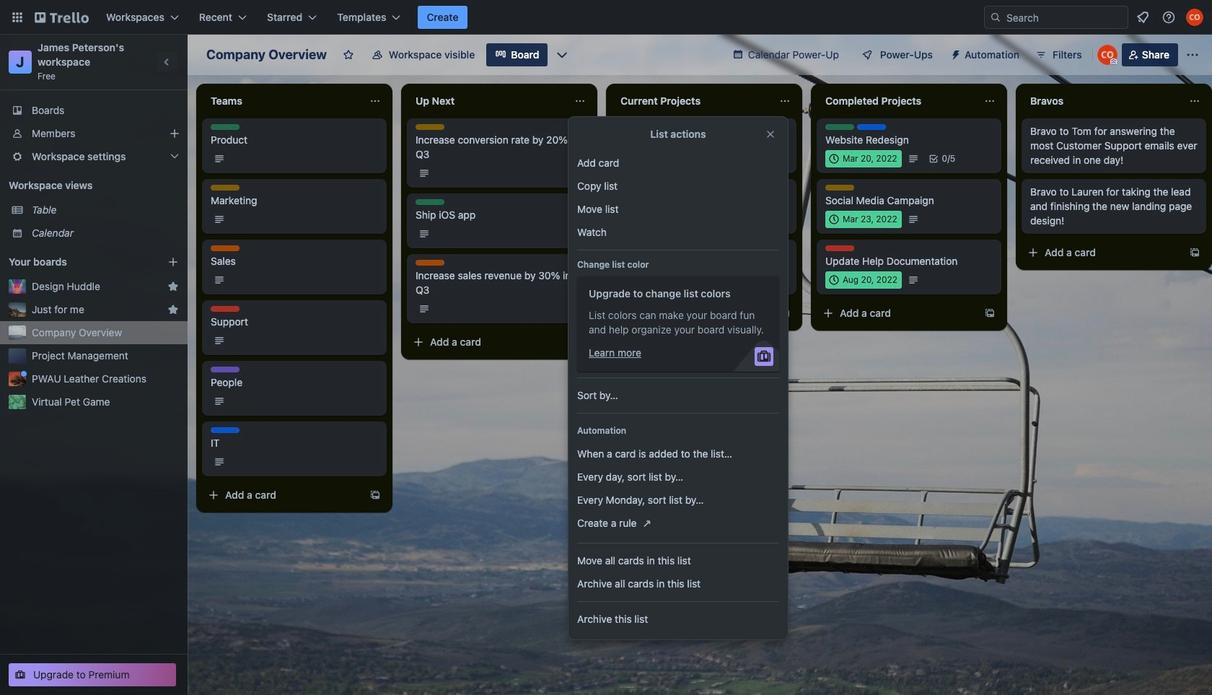 Task type: locate. For each thing, give the bounding box(es) containing it.
0 vertical spatial create from template… image
[[780, 308, 791, 319]]

None text field
[[1022, 90, 1184, 113]]

color: blue, title: "it" element
[[858, 124, 886, 130], [211, 427, 240, 433]]

2 starred icon image from the top
[[167, 304, 179, 315]]

customize views image
[[555, 48, 570, 62]]

None checkbox
[[621, 150, 694, 167]]

1 vertical spatial starred icon image
[[167, 304, 179, 315]]

0 vertical spatial color: red, title: "support" element
[[826, 245, 855, 251]]

christina overa (christinaovera) image
[[1098, 45, 1118, 65]]

workspace navigation collapse icon image
[[157, 52, 178, 72]]

1 horizontal spatial color: blue, title: "it" element
[[858, 124, 886, 130]]

starred icon image
[[167, 281, 179, 292], [167, 304, 179, 315]]

2 vertical spatial create from template… image
[[575, 336, 586, 348]]

0 horizontal spatial color: orange, title: "sales" element
[[211, 245, 240, 251]]

show menu image
[[1186, 48, 1200, 62]]

1 starred icon image from the top
[[167, 281, 179, 292]]

1 vertical spatial color: blue, title: "it" element
[[211, 427, 240, 433]]

1 horizontal spatial create from template… image
[[780, 308, 791, 319]]

1 vertical spatial create from template… image
[[370, 489, 381, 501]]

star or unstar board image
[[343, 49, 354, 61]]

color: orange, title: "sales" element
[[211, 245, 240, 251], [416, 260, 445, 266]]

color: green, title: "product" element
[[211, 124, 240, 130], [621, 124, 650, 130], [826, 124, 855, 130], [416, 199, 445, 205]]

0 horizontal spatial color: red, title: "support" element
[[211, 306, 240, 312]]

1 vertical spatial color: orange, title: "sales" element
[[416, 260, 445, 266]]

0 horizontal spatial create from template… image
[[370, 489, 381, 501]]

your boards with 6 items element
[[9, 253, 146, 271]]

create from template… image
[[1190, 247, 1201, 258], [985, 308, 996, 319], [575, 336, 586, 348]]

0 notifications image
[[1135, 9, 1152, 26]]

create from template… image
[[780, 308, 791, 319], [370, 489, 381, 501]]

search image
[[990, 12, 1002, 23]]

1 vertical spatial color: red, title: "support" element
[[211, 306, 240, 312]]

color: yellow, title: "marketing" element
[[416, 124, 445, 130], [653, 124, 681, 130], [211, 185, 240, 191], [826, 185, 855, 191], [621, 245, 650, 251]]

Search field
[[1002, 7, 1128, 27]]

0 vertical spatial create from template… image
[[1190, 247, 1201, 258]]

0 vertical spatial color: orange, title: "sales" element
[[211, 245, 240, 251]]

christina overa (christinaovera) image
[[1187, 9, 1204, 26]]

None checkbox
[[826, 150, 902, 167], [621, 211, 695, 228], [826, 211, 902, 228], [621, 271, 697, 289], [826, 271, 902, 289], [826, 150, 902, 167], [621, 211, 695, 228], [826, 211, 902, 228], [621, 271, 697, 289], [826, 271, 902, 289]]

1 vertical spatial create from template… image
[[985, 308, 996, 319]]

None text field
[[202, 90, 364, 113], [407, 90, 569, 113], [612, 90, 774, 113], [817, 90, 979, 113], [202, 90, 364, 113], [407, 90, 569, 113], [612, 90, 774, 113], [817, 90, 979, 113]]

color: red, title: "support" element
[[826, 245, 855, 251], [211, 306, 240, 312]]

1 horizontal spatial color: red, title: "support" element
[[826, 245, 855, 251]]

0 vertical spatial starred icon image
[[167, 281, 179, 292]]



Task type: describe. For each thing, give the bounding box(es) containing it.
add board image
[[167, 256, 179, 268]]

0 horizontal spatial create from template… image
[[575, 336, 586, 348]]

sm image
[[945, 43, 965, 64]]

color: purple, title: "people" element
[[211, 367, 240, 372]]

primary element
[[0, 0, 1213, 35]]

back to home image
[[35, 6, 89, 29]]

2 horizontal spatial create from template… image
[[1190, 247, 1201, 258]]

0 horizontal spatial color: blue, title: "it" element
[[211, 427, 240, 433]]

open information menu image
[[1162, 10, 1177, 25]]

1 horizontal spatial create from template… image
[[985, 308, 996, 319]]

Board name text field
[[199, 43, 334, 66]]

0 vertical spatial color: blue, title: "it" element
[[858, 124, 886, 130]]

1 horizontal spatial color: orange, title: "sales" element
[[416, 260, 445, 266]]

this member is an admin of this board. image
[[1111, 58, 1117, 65]]



Task type: vqa. For each thing, say whether or not it's contained in the screenshot.
the right The Aladin
no



